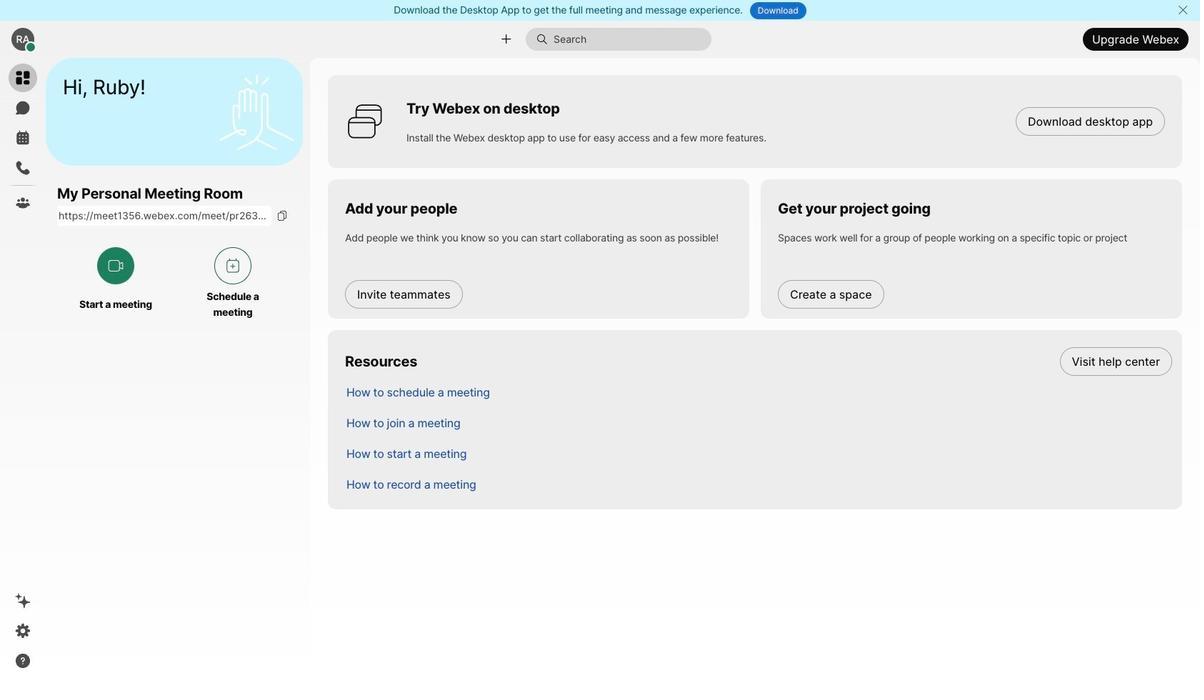 Task type: vqa. For each thing, say whether or not it's contained in the screenshot.
tab list
no



Task type: locate. For each thing, give the bounding box(es) containing it.
list item
[[335, 346, 1183, 377], [335, 377, 1183, 407], [335, 407, 1183, 438], [335, 438, 1183, 469], [335, 469, 1183, 500]]

4 list item from the top
[[335, 438, 1183, 469]]

webex tab list
[[9, 64, 37, 217]]

None text field
[[57, 206, 272, 226]]

1 list item from the top
[[335, 346, 1183, 377]]

navigation
[[0, 58, 46, 688]]



Task type: describe. For each thing, give the bounding box(es) containing it.
5 list item from the top
[[335, 469, 1183, 500]]

3 list item from the top
[[335, 407, 1183, 438]]

cancel_16 image
[[1178, 4, 1189, 16]]

2 list item from the top
[[335, 377, 1183, 407]]

two hands high fiving image
[[214, 69, 299, 155]]



